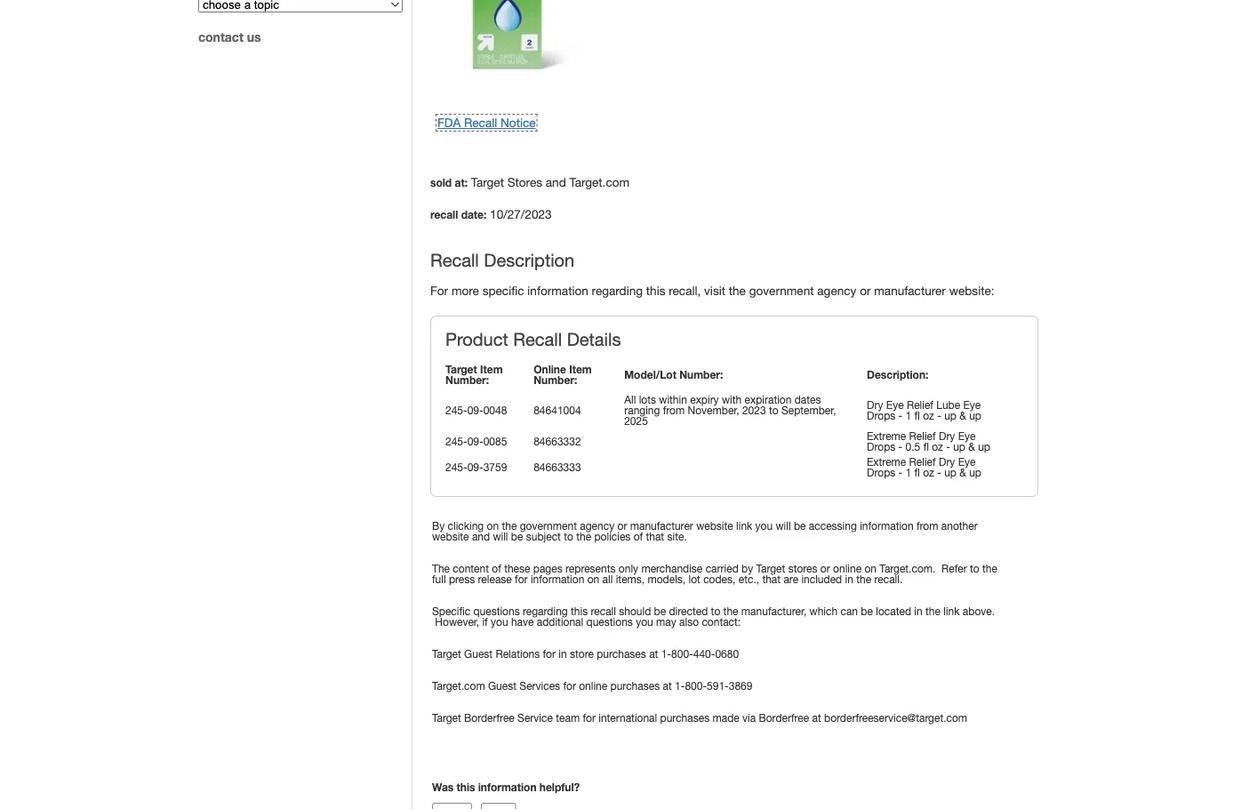 Task type: describe. For each thing, give the bounding box(es) containing it.
0 horizontal spatial questions
[[474, 605, 520, 617]]

additional
[[537, 615, 584, 628]]

0 horizontal spatial will
[[493, 530, 508, 543]]

online inside the content of these pages represents only merchandise carried by target stores or online on target.com.  refer to the full press release for information on all items, models, lot codes, etc., that are included in the recall.
[[834, 562, 862, 575]]

be right can in the bottom of the page
[[861, 605, 874, 617]]

should
[[619, 605, 651, 617]]

09- for 0085
[[468, 435, 484, 447]]

team
[[556, 712, 580, 724]]

contact us link
[[198, 29, 261, 44]]

1 horizontal spatial will
[[776, 519, 791, 532]]

visit
[[705, 284, 726, 298]]

of inside by clicking on the government agency or manufacturer website link you will be accessing information from another website and will be subject to the policies of that site.
[[634, 530, 643, 543]]

09- for 3759
[[468, 461, 484, 473]]

0 vertical spatial government
[[750, 284, 814, 298]]

if
[[483, 615, 488, 628]]

0 vertical spatial and
[[546, 175, 566, 189]]

manufacturer inside by clicking on the government agency or manufacturer website link you will be accessing information from another website and will be subject to the policies of that site.
[[630, 519, 694, 532]]

agency inside by clicking on the government agency or manufacturer website link you will be accessing information from another website and will be subject to the policies of that site.
[[580, 519, 615, 532]]

sold at: target stores and target.com
[[431, 175, 630, 189]]

target for target guest relations for in store purchases at 1-800-440-0680
[[432, 647, 462, 660]]

pages
[[534, 562, 563, 575]]

with
[[722, 393, 742, 406]]

at:
[[455, 177, 468, 189]]

0 horizontal spatial website
[[432, 530, 469, 543]]

2 vertical spatial in
[[559, 647, 567, 660]]

model/lot
[[625, 368, 677, 381]]

release
[[478, 573, 512, 585]]

2 horizontal spatial this
[[647, 284, 666, 298]]

recall inside recall date: 10/27/2023
[[431, 208, 458, 221]]

online item number:
[[534, 363, 592, 386]]

contact
[[198, 29, 244, 44]]

1 horizontal spatial 1-
[[675, 680, 685, 692]]

recall.
[[875, 573, 903, 585]]

target.com guest services for online purchases at 1-800-591-3869
[[432, 680, 753, 692]]

specific
[[432, 605, 471, 617]]

was this information helpful?
[[432, 781, 580, 793]]

fda recall notice link
[[438, 115, 536, 130]]

or inside by clicking on the government agency or manufacturer website link you will be accessing information from another website and will be subject to the policies of that site.
[[618, 519, 628, 532]]

only
[[619, 562, 639, 575]]

2 horizontal spatial on
[[865, 562, 877, 575]]

the right located
[[926, 605, 941, 617]]

government inside by clicking on the government agency or manufacturer website link you will be accessing information from another website and will be subject to the policies of that site.
[[520, 519, 577, 532]]

recall,
[[669, 284, 701, 298]]

extreme relief dry eye drops - 1 fl oz - up & up
[[867, 455, 982, 478]]

target guest relations for in store purchases at 1-800-440-0680
[[432, 647, 739, 660]]

manufacturer,
[[742, 605, 807, 617]]

all
[[603, 573, 613, 585]]

recall description
[[431, 250, 575, 271]]

591-
[[707, 680, 729, 692]]

policies
[[595, 530, 631, 543]]

full
[[432, 573, 446, 585]]

by clicking on the government agency or manufacturer website link you will be accessing information from another website and will be subject to the policies of that site.
[[432, 519, 978, 543]]

0 vertical spatial or
[[860, 284, 871, 298]]

0 vertical spatial 800-
[[672, 647, 694, 660]]

accessing
[[809, 519, 857, 532]]

target for target borderfree service team for international purchases made via borderfree at borderfreeservice@target.com
[[432, 712, 462, 724]]

relief for 1
[[910, 455, 936, 468]]

service
[[518, 712, 553, 724]]

be right should
[[654, 605, 666, 617]]

by
[[742, 562, 754, 575]]

sold
[[431, 177, 452, 189]]

be left accessing
[[794, 519, 806, 532]]

expiration
[[745, 393, 792, 406]]

this inside the "specific questions regarding this recall should be directed to the manufacturer, which can be located in the link above. however, if you have additional questions you may also contact:"
[[571, 605, 588, 617]]

these
[[505, 562, 531, 575]]

2023
[[743, 404, 766, 416]]

84663333
[[534, 461, 581, 473]]

fl for 1
[[915, 466, 921, 478]]

fda
[[438, 115, 461, 130]]

the right the visit
[[729, 284, 746, 298]]

eye right lube
[[964, 398, 981, 411]]

site.
[[668, 530, 687, 543]]

on inside by clicking on the government agency or manufacturer website link you will be accessing information from another website and will be subject to the policies of that site.
[[487, 519, 499, 532]]

target right at:
[[471, 175, 504, 189]]

date:
[[461, 208, 487, 221]]

0 horizontal spatial this
[[457, 781, 475, 793]]

target for target item number:
[[446, 363, 477, 375]]

the content of these pages represents only merchandise carried by target stores or online on target.com.  refer to the full press release for information on all items, models, lot codes, etc., that are included in the recall.
[[432, 562, 998, 585]]

information left helpful?
[[478, 781, 537, 793]]

information inside the content of these pages represents only merchandise carried by target stores or online on target.com.  refer to the full press release for information on all items, models, lot codes, etc., that are included in the recall.
[[531, 573, 585, 585]]

lot
[[689, 573, 701, 585]]

international
[[599, 712, 658, 724]]

within
[[659, 393, 688, 406]]

target item number:
[[446, 363, 503, 386]]

number: for online item number:
[[534, 373, 578, 386]]

0.5
[[906, 440, 921, 453]]

drops for extreme relief dry eye drops - 0.5 fl oz - up & up
[[867, 440, 896, 453]]

the down codes,
[[724, 605, 739, 617]]

from inside "all lots within expiry with expiration dates ranging from november, 2023 to september, 2025"
[[663, 404, 685, 416]]

& for extreme relief dry eye drops - 1 fl oz - up & up
[[960, 466, 967, 478]]

specific questions regarding this recall should be directed to the manufacturer, which can be located in the link above. however, if you have additional questions you may also contact:
[[432, 605, 996, 628]]

also
[[680, 615, 699, 628]]

relief inside dry eye relief lube eye drops - 1 fl oz - up & up
[[907, 398, 934, 411]]

0 horizontal spatial online
[[579, 680, 608, 692]]

245- for 245-09-3759
[[446, 461, 468, 473]]

more
[[452, 284, 479, 298]]

245-09-0048
[[446, 404, 507, 416]]

information inside by clicking on the government agency or manufacturer website link you will be accessing information from another website and will be subject to the policies of that site.
[[860, 519, 914, 532]]

that inside the content of these pages represents only merchandise carried by target stores or online on target.com.  refer to the full press release for information on all items, models, lot codes, etc., that are included in the recall.
[[763, 573, 781, 585]]

245- for 245-09-0085
[[446, 435, 468, 447]]

september,
[[782, 404, 837, 416]]

2 horizontal spatial at
[[813, 712, 822, 724]]

0 vertical spatial target.com
[[570, 175, 630, 189]]

84663332
[[534, 435, 581, 447]]

borderfreeservice@target.com
[[825, 712, 968, 724]]

may
[[657, 615, 677, 628]]

for right services
[[564, 680, 576, 692]]

1 inside extreme relief dry eye drops - 1 fl oz - up & up
[[906, 466, 912, 478]]

3869
[[729, 680, 753, 692]]

etc.,
[[739, 573, 760, 585]]

have
[[511, 615, 534, 628]]

2 horizontal spatial number:
[[680, 368, 724, 381]]

us
[[247, 29, 261, 44]]

all lots within expiry with expiration dates ranging from november, 2023 to september, 2025
[[625, 393, 837, 427]]

extreme relief dry eye drops - 0.5 fl oz - up & up
[[867, 430, 991, 453]]

target inside the content of these pages represents only merchandise carried by target stores or online on target.com.  refer to the full press release for information on all items, models, lot codes, etc., that are included in the recall.
[[757, 562, 786, 575]]

oz for 1
[[924, 466, 935, 478]]

1 horizontal spatial manufacturer
[[875, 284, 946, 298]]

in inside the "specific questions regarding this recall should be directed to the manufacturer, which can be located in the link above. however, if you have additional questions you may also contact:"
[[915, 605, 923, 617]]

represents
[[566, 562, 616, 575]]

0 horizontal spatial at
[[650, 647, 659, 660]]

was
[[432, 781, 454, 793]]

description:
[[867, 368, 929, 381]]

model/lot number:
[[625, 368, 724, 381]]

purchases for store
[[597, 647, 647, 660]]

& inside dry eye relief lube eye drops - 1 fl oz - up & up
[[960, 409, 967, 422]]

and inside by clicking on the government agency or manufacturer website link you will be accessing information from another website and will be subject to the policies of that site.
[[472, 530, 490, 543]]

press
[[449, 573, 475, 585]]

dry eye relief lube eye drops - 1 fl oz - up & up
[[867, 398, 982, 422]]

recall for fda
[[464, 115, 498, 130]]

directed
[[669, 605, 708, 617]]

to inside the content of these pages represents only merchandise carried by target stores or online on target.com.  refer to the full press release for information on all items, models, lot codes, etc., that are included in the recall.
[[971, 562, 980, 575]]

clicking
[[448, 519, 484, 532]]

for inside the content of these pages represents only merchandise carried by target stores or online on target.com.  refer to the full press release for information on all items, models, lot codes, etc., that are included in the recall.
[[515, 573, 528, 585]]

for right team on the bottom left
[[583, 712, 596, 724]]

models,
[[648, 573, 686, 585]]

target borderfree service team for international purchases made via borderfree at borderfreeservice@target.com
[[432, 712, 968, 724]]

via
[[743, 712, 756, 724]]

you inside by clicking on the government agency or manufacturer website link you will be accessing information from another website and will be subject to the policies of that site.
[[756, 519, 773, 532]]

relief for 0.5
[[910, 430, 936, 442]]

0 vertical spatial 1-
[[662, 647, 672, 660]]

0 horizontal spatial you
[[491, 615, 508, 628]]

subject
[[526, 530, 561, 543]]

specific
[[483, 284, 524, 298]]

1 vertical spatial recall
[[431, 250, 479, 271]]

for right the relations
[[543, 647, 556, 660]]



Task type: locate. For each thing, give the bounding box(es) containing it.
245- up 245-09-0085
[[446, 404, 468, 416]]

0 vertical spatial fl
[[915, 409, 921, 422]]

from
[[663, 404, 685, 416], [917, 519, 939, 532]]

to up above.
[[971, 562, 980, 575]]

website right site.
[[697, 519, 734, 532]]

regarding up details
[[592, 284, 643, 298]]

1 item from the left
[[480, 363, 503, 375]]

guest
[[464, 647, 493, 660], [488, 680, 517, 692]]

number: for target item number:
[[446, 373, 489, 386]]

by
[[432, 519, 445, 532]]

1 horizontal spatial recall
[[591, 605, 616, 617]]

0 horizontal spatial government
[[520, 519, 577, 532]]

1 vertical spatial guest
[[488, 680, 517, 692]]

manufacturer left website: on the right
[[875, 284, 946, 298]]

target down product
[[446, 363, 477, 375]]

1 vertical spatial &
[[969, 440, 976, 453]]

dry down lube
[[939, 430, 956, 442]]

drops down extreme relief dry eye drops - 0.5 fl oz - up & up
[[867, 466, 896, 478]]

0 vertical spatial purchases
[[597, 647, 647, 660]]

oz
[[924, 409, 935, 422], [932, 440, 944, 453], [924, 466, 935, 478]]

fl right 0.5
[[924, 440, 930, 453]]

guest down if
[[464, 647, 493, 660]]

borderfree left service
[[464, 712, 515, 724]]

regarding inside the "specific questions regarding this recall should be directed to the manufacturer, which can be located in the link above. however, if you have additional questions you may also contact:"
[[523, 605, 568, 617]]

3 09- from the top
[[468, 461, 484, 473]]

number: up "84641004"
[[534, 373, 578, 386]]

2 item from the left
[[570, 363, 592, 375]]

0 vertical spatial extreme
[[867, 430, 907, 442]]

relief inside extreme relief dry eye drops - 1 fl oz - up & up
[[910, 455, 936, 468]]

above.
[[963, 605, 996, 617]]

in
[[846, 573, 854, 585], [915, 605, 923, 617], [559, 647, 567, 660]]

recall left date:
[[431, 208, 458, 221]]

0 horizontal spatial agency
[[580, 519, 615, 532]]

number: up expiry
[[680, 368, 724, 381]]

drops inside extreme relief dry eye drops - 1 fl oz - up & up
[[867, 466, 896, 478]]

at right via
[[813, 712, 822, 724]]

0 vertical spatial this
[[647, 284, 666, 298]]

of left these at the left of the page
[[492, 562, 502, 575]]

None submit
[[432, 803, 472, 810], [481, 803, 517, 810], [432, 803, 472, 810], [481, 803, 517, 810]]

oz down extreme relief dry eye drops - 0.5 fl oz - up & up
[[924, 466, 935, 478]]

oz inside dry eye relief lube eye drops - 1 fl oz - up & up
[[924, 409, 935, 422]]

0 vertical spatial guest
[[464, 647, 493, 660]]

0 vertical spatial from
[[663, 404, 685, 416]]

in inside the content of these pages represents only merchandise carried by target stores or online on target.com.  refer to the full press release for information on all items, models, lot codes, etc., that are included in the recall.
[[846, 573, 854, 585]]

fda recall notice
[[438, 115, 536, 130]]

1 vertical spatial from
[[917, 519, 939, 532]]

1 inside dry eye relief lube eye drops - 1 fl oz - up & up
[[906, 409, 912, 422]]

1 horizontal spatial website
[[697, 519, 734, 532]]

lube
[[937, 398, 961, 411]]

2 vertical spatial this
[[457, 781, 475, 793]]

245- up 245-09-3759
[[446, 435, 468, 447]]

oz inside extreme relief dry eye drops - 0.5 fl oz - up & up
[[932, 440, 944, 453]]

0 horizontal spatial number:
[[446, 373, 489, 386]]

guest for target.com
[[488, 680, 517, 692]]

84641004
[[534, 404, 581, 416]]

guest for target
[[464, 647, 493, 660]]

borderfree right via
[[759, 712, 810, 724]]

on left all
[[588, 573, 600, 585]]

at down may
[[650, 647, 659, 660]]

1 drops from the top
[[867, 409, 896, 422]]

the
[[432, 562, 450, 575]]

1 vertical spatial manufacturer
[[630, 519, 694, 532]]

online
[[834, 562, 862, 575], [579, 680, 608, 692]]

extreme inside extreme relief dry eye drops - 1 fl oz - up & up
[[867, 455, 907, 468]]

description
[[484, 250, 575, 271]]

& for extreme relief dry eye drops - 0.5 fl oz - up & up
[[969, 440, 976, 453]]

2 extreme from the top
[[867, 455, 907, 468]]

0 horizontal spatial from
[[663, 404, 685, 416]]

on left target.com.
[[865, 562, 877, 575]]

dry inside extreme relief dry eye drops - 1 fl oz - up & up
[[939, 455, 956, 468]]

carried
[[706, 562, 739, 575]]

you right if
[[491, 615, 508, 628]]

10/27/2023
[[490, 207, 552, 221]]

this right was
[[457, 781, 475, 793]]

1 vertical spatial purchases
[[611, 680, 660, 692]]

codes,
[[704, 573, 736, 585]]

1 vertical spatial in
[[915, 605, 923, 617]]

in right located
[[915, 605, 923, 617]]

800- down also
[[672, 647, 694, 660]]

that left are
[[763, 573, 781, 585]]

relief down dry eye relief lube eye drops - 1 fl oz - up & up
[[910, 430, 936, 442]]

drops inside extreme relief dry eye drops - 0.5 fl oz - up & up
[[867, 440, 896, 453]]

drops inside dry eye relief lube eye drops - 1 fl oz - up & up
[[867, 409, 896, 422]]

2 vertical spatial 245-
[[446, 461, 468, 473]]

in left store
[[559, 647, 567, 660]]

oz for 0.5
[[932, 440, 944, 453]]

from right lots
[[663, 404, 685, 416]]

that inside by clicking on the government agency or manufacturer website link you will be accessing information from another website and will be subject to the policies of that site.
[[646, 530, 665, 543]]

at
[[650, 647, 659, 660], [663, 680, 672, 692], [813, 712, 822, 724]]

1 horizontal spatial of
[[634, 530, 643, 543]]

1 vertical spatial or
[[618, 519, 628, 532]]

0 horizontal spatial manufacturer
[[630, 519, 694, 532]]

guest down the relations
[[488, 680, 517, 692]]

relief down 0.5
[[910, 455, 936, 468]]

1 borderfree from the left
[[464, 712, 515, 724]]

target right the by
[[757, 562, 786, 575]]

extreme down 0.5
[[867, 455, 907, 468]]

2 borderfree from the left
[[759, 712, 810, 724]]

purchases right store
[[597, 647, 647, 660]]

0 vertical spatial drops
[[867, 409, 896, 422]]

0 horizontal spatial of
[[492, 562, 502, 575]]

to inside the "specific questions regarding this recall should be directed to the manufacturer, which can be located in the link above. however, if you have additional questions you may also contact:"
[[711, 605, 721, 617]]

relief left lube
[[907, 398, 934, 411]]

0 horizontal spatial 1-
[[662, 647, 672, 660]]

dry inside extreme relief dry eye drops - 0.5 fl oz - up & up
[[939, 430, 956, 442]]

1 extreme from the top
[[867, 430, 907, 442]]

0 vertical spatial 09-
[[468, 404, 484, 416]]

helpful?
[[540, 781, 580, 793]]

0 vertical spatial in
[[846, 573, 854, 585]]

this left recall,
[[647, 284, 666, 298]]

1 horizontal spatial or
[[821, 562, 831, 575]]

800- up target borderfree service team for international purchases made via borderfree at borderfreeservice@target.com
[[685, 680, 707, 692]]

0 vertical spatial link
[[737, 519, 753, 532]]

for right 'release'
[[515, 573, 528, 585]]

1 vertical spatial regarding
[[523, 605, 568, 617]]

1 vertical spatial target.com
[[432, 680, 485, 692]]

regarding
[[592, 284, 643, 298], [523, 605, 568, 617]]

& inside extreme relief dry eye drops - 0.5 fl oz - up & up
[[969, 440, 976, 453]]

oz inside extreme relief dry eye drops - 1 fl oz - up & up
[[924, 466, 935, 478]]

be left subject
[[511, 530, 523, 543]]

oz up extreme relief dry eye drops - 1 fl oz - up & up
[[932, 440, 944, 453]]

item for target item number:
[[480, 363, 503, 375]]

1 1 from the top
[[906, 409, 912, 422]]

you
[[756, 519, 773, 532], [491, 615, 508, 628], [636, 615, 654, 628]]

item
[[480, 363, 503, 375], [570, 363, 592, 375]]

to inside "all lots within expiry with expiration dates ranging from november, 2023 to september, 2025"
[[769, 404, 779, 416]]

the up above.
[[983, 562, 998, 575]]

on
[[487, 519, 499, 532], [865, 562, 877, 575], [588, 573, 600, 585]]

website up the
[[432, 530, 469, 543]]

relief
[[907, 398, 934, 411], [910, 430, 936, 442], [910, 455, 936, 468]]

1 vertical spatial link
[[944, 605, 960, 617]]

questions down 'release'
[[474, 605, 520, 617]]

the left recall.
[[857, 573, 872, 585]]

oz left lube
[[924, 409, 935, 422]]

0 vertical spatial dry
[[867, 398, 884, 411]]

fl inside dry eye relief lube eye drops - 1 fl oz - up & up
[[915, 409, 921, 422]]

1 vertical spatial at
[[663, 680, 672, 692]]

extreme for 1
[[867, 455, 907, 468]]

1 vertical spatial relief
[[910, 430, 936, 442]]

questions up target guest relations for in store purchases at 1-800-440-0680
[[587, 615, 633, 628]]

0 vertical spatial manufacturer
[[875, 284, 946, 298]]

eye inside extreme relief dry eye drops - 0.5 fl oz - up & up
[[959, 430, 976, 442]]

you left may
[[636, 615, 654, 628]]

2 vertical spatial oz
[[924, 466, 935, 478]]

and up the content
[[472, 530, 490, 543]]

0 vertical spatial oz
[[924, 409, 935, 422]]

item inside online item number:
[[570, 363, 592, 375]]

1 horizontal spatial agency
[[818, 284, 857, 298]]

dry
[[867, 398, 884, 411], [939, 430, 956, 442], [939, 455, 956, 468]]

number: inside online item number:
[[534, 373, 578, 386]]

& inside extreme relief dry eye drops - 1 fl oz - up & up
[[960, 466, 967, 478]]

1 vertical spatial 1-
[[675, 680, 685, 692]]

of inside the content of these pages represents only merchandise carried by target stores or online on target.com.  refer to the full press release for information on all items, models, lot codes, etc., that are included in the recall.
[[492, 562, 502, 575]]

contact:
[[702, 615, 741, 628]]

that left site.
[[646, 530, 665, 543]]

fl inside extreme relief dry eye drops - 0.5 fl oz - up & up
[[924, 440, 930, 453]]

&
[[960, 409, 967, 422], [969, 440, 976, 453], [960, 466, 967, 478]]

drops left 0.5
[[867, 440, 896, 453]]

recall right fda
[[464, 115, 498, 130]]

0 horizontal spatial target.com
[[432, 680, 485, 692]]

1 horizontal spatial link
[[944, 605, 960, 617]]

from left another
[[917, 519, 939, 532]]

this up store
[[571, 605, 588, 617]]

0 horizontal spatial in
[[559, 647, 567, 660]]

target.com right stores
[[570, 175, 630, 189]]

eye down description:
[[887, 398, 904, 411]]

extreme down dry eye relief lube eye drops - 1 fl oz - up & up
[[867, 430, 907, 442]]

09- up 245-09-3759
[[468, 435, 484, 447]]

information down description at the top of the page
[[528, 284, 589, 298]]

3 245- from the top
[[446, 461, 468, 473]]

2 vertical spatial or
[[821, 562, 831, 575]]

will up these at the left of the page
[[493, 530, 508, 543]]

recall left should
[[591, 605, 616, 617]]

are
[[784, 573, 799, 585]]

target.com.
[[880, 562, 936, 575]]

from inside by clicking on the government agency or manufacturer website link you will be accessing information from another website and will be subject to the policies of that site.
[[917, 519, 939, 532]]

product
[[446, 329, 509, 350]]

another
[[942, 519, 978, 532]]

the
[[729, 284, 746, 298], [502, 519, 517, 532], [577, 530, 592, 543], [983, 562, 998, 575], [857, 573, 872, 585], [724, 605, 739, 617], [926, 605, 941, 617]]

0 vertical spatial recall
[[431, 208, 458, 221]]

0 horizontal spatial item
[[480, 363, 503, 375]]

2 09- from the top
[[468, 435, 484, 447]]

1 up 0.5
[[906, 409, 912, 422]]

1 vertical spatial and
[[472, 530, 490, 543]]

245- down 245-09-0085
[[446, 461, 468, 473]]

notice
[[501, 115, 536, 130]]

target up was
[[432, 712, 462, 724]]

expiry
[[691, 393, 719, 406]]

3 drops from the top
[[867, 466, 896, 478]]

1 vertical spatial recall
[[591, 605, 616, 617]]

recall
[[431, 208, 458, 221], [591, 605, 616, 617]]

link inside by clicking on the government agency or manufacturer website link you will be accessing information from another website and will be subject to the policies of that site.
[[737, 519, 753, 532]]

to
[[769, 404, 779, 416], [564, 530, 574, 543], [971, 562, 980, 575], [711, 605, 721, 617]]

to right '2023'
[[769, 404, 779, 416]]

245- for 245-09-0048
[[446, 404, 468, 416]]

website:
[[950, 284, 995, 298]]

online
[[534, 363, 567, 375]]

recall inside the "specific questions regarding this recall should be directed to the manufacturer, which can be located in the link above. however, if you have additional questions you may also contact:"
[[591, 605, 616, 617]]

to right "directed"
[[711, 605, 721, 617]]

0 vertical spatial regarding
[[592, 284, 643, 298]]

target inside target item number:
[[446, 363, 477, 375]]

09- for 0048
[[468, 404, 484, 416]]

eye down lube
[[959, 430, 976, 442]]

0 vertical spatial 245-
[[446, 404, 468, 416]]

link up the by
[[737, 519, 753, 532]]

select up & up eyedrops image
[[431, 0, 584, 84]]

09- up 245-09-0085
[[468, 404, 484, 416]]

fl for 0.5
[[924, 440, 930, 453]]

1 vertical spatial oz
[[932, 440, 944, 453]]

all
[[625, 393, 636, 406]]

made
[[713, 712, 740, 724]]

0 horizontal spatial regarding
[[523, 605, 568, 617]]

dry inside dry eye relief lube eye drops - 1 fl oz - up & up
[[867, 398, 884, 411]]

manufacturer up merchandise
[[630, 519, 694, 532]]

1 09- from the top
[[468, 404, 484, 416]]

stores
[[508, 175, 543, 189]]

content
[[453, 562, 489, 575]]

0 horizontal spatial and
[[472, 530, 490, 543]]

1 horizontal spatial item
[[570, 363, 592, 375]]

0 vertical spatial online
[[834, 562, 862, 575]]

or
[[860, 284, 871, 298], [618, 519, 628, 532], [821, 562, 831, 575]]

services
[[520, 680, 561, 692]]

extreme inside extreme relief dry eye drops - 0.5 fl oz - up & up
[[867, 430, 907, 442]]

lots
[[639, 393, 657, 406]]

2 vertical spatial drops
[[867, 466, 896, 478]]

item inside target item number:
[[480, 363, 503, 375]]

or inside the content of these pages represents only merchandise carried by target stores or online on target.com.  refer to the full press release for information on all items, models, lot codes, etc., that are included in the recall.
[[821, 562, 831, 575]]

relations
[[496, 647, 540, 660]]

0 vertical spatial recall
[[464, 115, 498, 130]]

you up etc.,
[[756, 519, 773, 532]]

to right subject
[[564, 530, 574, 543]]

1 vertical spatial 800-
[[685, 680, 707, 692]]

will
[[776, 519, 791, 532], [493, 530, 508, 543]]

recall date: 10/27/2023
[[431, 207, 552, 221]]

that
[[646, 530, 665, 543], [763, 573, 781, 585]]

0 horizontal spatial recall
[[431, 208, 458, 221]]

item right 'online'
[[570, 363, 592, 375]]

however,
[[435, 615, 480, 628]]

link inside the "specific questions regarding this recall should be directed to the manufacturer, which can be located in the link above. however, if you have additional questions you may also contact:"
[[944, 605, 960, 617]]

1- down may
[[662, 647, 672, 660]]

the left policies
[[577, 530, 592, 543]]

2 vertical spatial recall
[[514, 329, 562, 350]]

number: up 245-09-0048
[[446, 373, 489, 386]]

1 horizontal spatial from
[[917, 519, 939, 532]]

dry for extreme relief dry eye drops - 1 fl oz - up & up
[[939, 455, 956, 468]]

to inside by clicking on the government agency or manufacturer website link you will be accessing information from another website and will be subject to the policies of that site.
[[564, 530, 574, 543]]

0 vertical spatial relief
[[907, 398, 934, 411]]

which
[[810, 605, 838, 617]]

1 down 0.5
[[906, 466, 912, 478]]

target.com
[[570, 175, 630, 189], [432, 680, 485, 692]]

1 vertical spatial online
[[579, 680, 608, 692]]

the left subject
[[502, 519, 517, 532]]

2 horizontal spatial in
[[915, 605, 923, 617]]

item for online item number:
[[570, 363, 592, 375]]

contact us
[[198, 29, 261, 44]]

drops for extreme relief dry eye drops - 1 fl oz - up & up
[[867, 466, 896, 478]]

at up target borderfree service team for international purchases made via borderfree at borderfreeservice@target.com
[[663, 680, 672, 692]]

0 horizontal spatial borderfree
[[464, 712, 515, 724]]

1 vertical spatial this
[[571, 605, 588, 617]]

this
[[647, 284, 666, 298], [571, 605, 588, 617], [457, 781, 475, 793]]

2 245- from the top
[[446, 435, 468, 447]]

purchases left made
[[661, 712, 710, 724]]

1 vertical spatial fl
[[924, 440, 930, 453]]

1 vertical spatial 09-
[[468, 435, 484, 447]]

1 horizontal spatial questions
[[587, 615, 633, 628]]

1
[[906, 409, 912, 422], [906, 466, 912, 478]]

will up stores
[[776, 519, 791, 532]]

questions
[[474, 605, 520, 617], [587, 615, 633, 628]]

dry for extreme relief dry eye drops - 0.5 fl oz - up & up
[[939, 430, 956, 442]]

2 vertical spatial dry
[[939, 455, 956, 468]]

for
[[431, 284, 448, 298]]

relief inside extreme relief dry eye drops - 0.5 fl oz - up & up
[[910, 430, 936, 442]]

1 vertical spatial dry
[[939, 430, 956, 442]]

purchases for international
[[661, 712, 710, 724]]

item down product
[[480, 363, 503, 375]]

2 horizontal spatial or
[[860, 284, 871, 298]]

recall
[[464, 115, 498, 130], [431, 250, 479, 271], [514, 329, 562, 350]]

2 vertical spatial at
[[813, 712, 822, 724]]

1 vertical spatial agency
[[580, 519, 615, 532]]

1 245- from the top
[[446, 404, 468, 416]]

245-09-3759
[[446, 461, 507, 473]]

& down extreme relief dry eye drops - 0.5 fl oz - up & up
[[960, 466, 967, 478]]

0 vertical spatial 1
[[906, 409, 912, 422]]

1 horizontal spatial you
[[636, 615, 654, 628]]

dry down description:
[[867, 398, 884, 411]]

and
[[546, 175, 566, 189], [472, 530, 490, 543]]

fl inside extreme relief dry eye drops - 1 fl oz - up & up
[[915, 466, 921, 478]]

manufacturer
[[875, 284, 946, 298], [630, 519, 694, 532]]

0 vertical spatial agency
[[818, 284, 857, 298]]

eye inside extreme relief dry eye drops - 1 fl oz - up & up
[[959, 455, 976, 468]]

recall for product
[[514, 329, 562, 350]]

245-09-0085
[[446, 435, 507, 447]]

store
[[570, 647, 594, 660]]

0 horizontal spatial on
[[487, 519, 499, 532]]

2 drops from the top
[[867, 440, 896, 453]]

1 horizontal spatial at
[[663, 680, 672, 692]]

located
[[876, 605, 912, 617]]

number: inside target item number:
[[446, 373, 489, 386]]

stores
[[789, 562, 818, 575]]

1 vertical spatial 245-
[[446, 435, 468, 447]]

1 horizontal spatial borderfree
[[759, 712, 810, 724]]

1 horizontal spatial in
[[846, 573, 854, 585]]

3759
[[484, 461, 507, 473]]

target down 'however,'
[[432, 647, 462, 660]]

of right policies
[[634, 530, 643, 543]]

1 horizontal spatial this
[[571, 605, 588, 617]]

2 1 from the top
[[906, 466, 912, 478]]

09- down 245-09-0085
[[468, 461, 484, 473]]

on right clicking
[[487, 519, 499, 532]]

1 horizontal spatial government
[[750, 284, 814, 298]]

link
[[737, 519, 753, 532], [944, 605, 960, 617]]

1 horizontal spatial that
[[763, 573, 781, 585]]

information right these at the left of the page
[[531, 573, 585, 585]]

245-
[[446, 404, 468, 416], [446, 435, 468, 447], [446, 461, 468, 473]]

0680
[[716, 647, 739, 660]]

1 horizontal spatial on
[[588, 573, 600, 585]]

extreme for 0.5
[[867, 430, 907, 442]]

eye down extreme relief dry eye drops - 0.5 fl oz - up & up
[[959, 455, 976, 468]]

& up extreme relief dry eye drops - 0.5 fl oz - up & up
[[960, 409, 967, 422]]



Task type: vqa. For each thing, say whether or not it's contained in the screenshot.
image field at the top right of page
no



